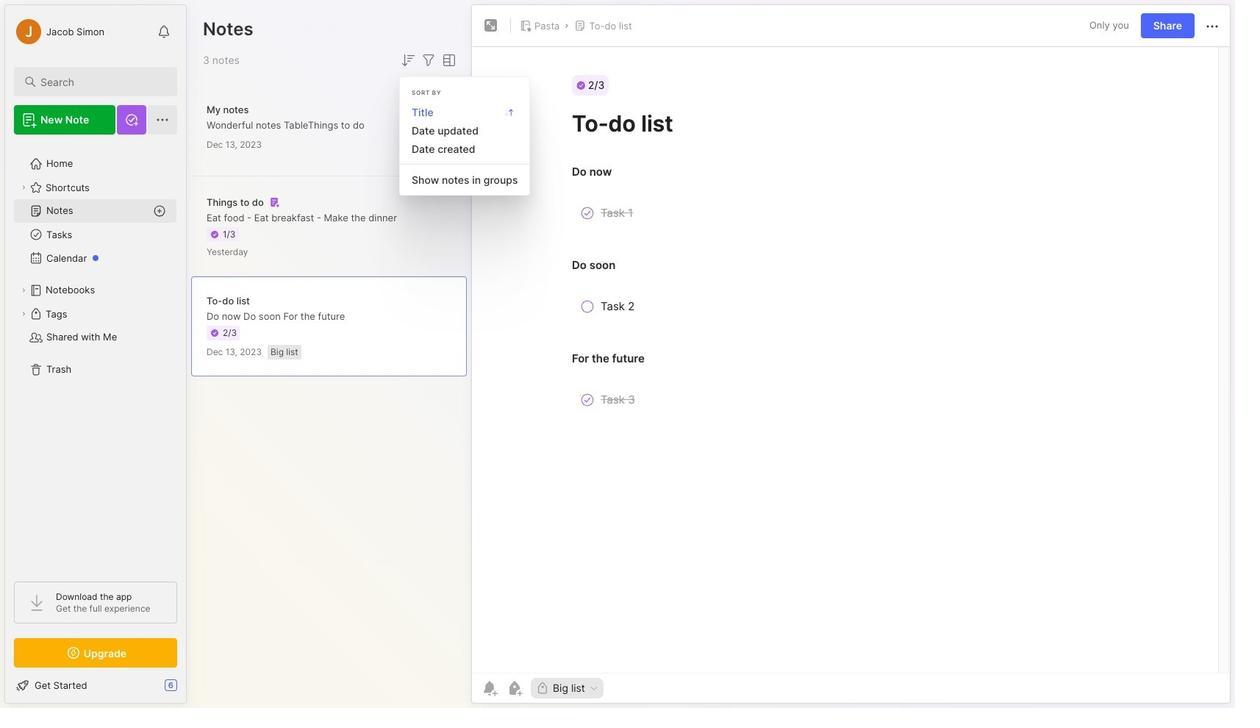 Task type: vqa. For each thing, say whether or not it's contained in the screenshot.
Settings icon
no



Task type: locate. For each thing, give the bounding box(es) containing it.
View options field
[[438, 51, 458, 69]]

tree
[[5, 143, 186, 569]]

click to collapse image
[[186, 681, 197, 699]]

none search field inside the main element
[[40, 73, 164, 90]]

main element
[[0, 0, 191, 708]]

Account field
[[14, 17, 105, 46]]

Note Editor text field
[[472, 46, 1231, 673]]

expand note image
[[483, 17, 500, 35]]

None search field
[[40, 73, 164, 90]]

Sort options field
[[399, 51, 417, 69]]

Big list Tag actions field
[[585, 683, 599, 694]]



Task type: describe. For each thing, give the bounding box(es) containing it.
dropdown list menu
[[400, 102, 530, 189]]

Search text field
[[40, 75, 164, 89]]

more actions image
[[1204, 18, 1222, 35]]

add tag image
[[506, 680, 524, 697]]

expand tags image
[[19, 310, 28, 318]]

add a reminder image
[[481, 680, 499, 697]]

expand notebooks image
[[19, 286, 28, 295]]

note window element
[[471, 4, 1231, 708]]

More actions field
[[1204, 16, 1222, 35]]

Add filters field
[[420, 51, 438, 69]]

Help and Learning task checklist field
[[5, 674, 186, 697]]

add filters image
[[420, 51, 438, 69]]

tree inside the main element
[[5, 143, 186, 569]]



